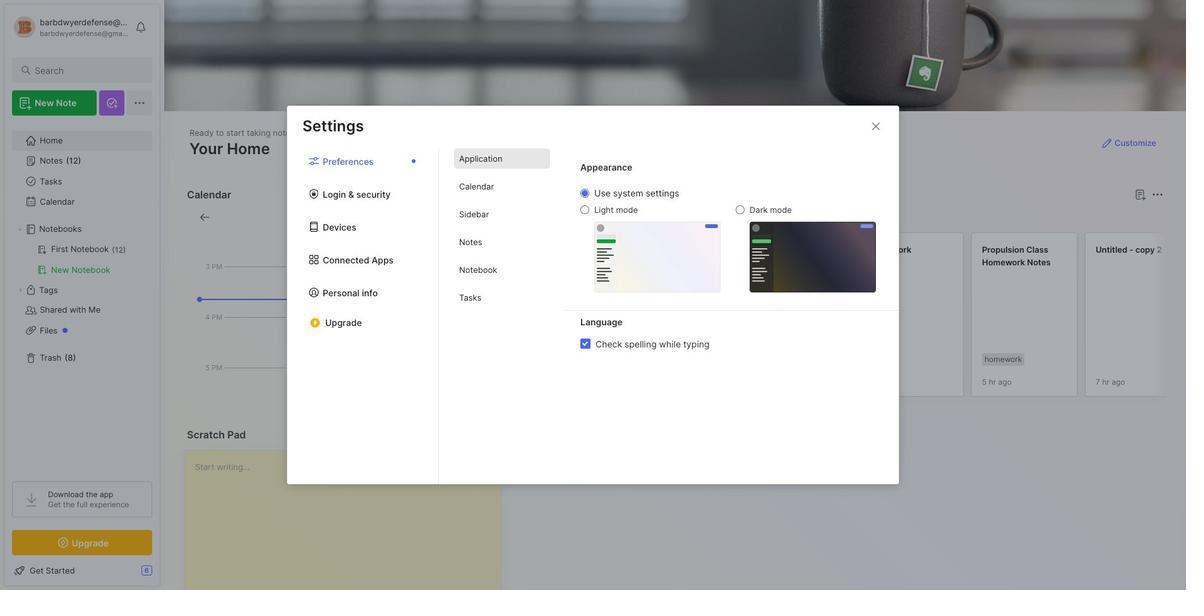 Task type: locate. For each thing, give the bounding box(es) containing it.
none search field inside main element
[[35, 63, 141, 78]]

main element
[[0, 0, 164, 590]]

tab
[[454, 149, 550, 169], [454, 177, 550, 197], [454, 204, 550, 225], [520, 210, 557, 225], [562, 210, 613, 225], [454, 232, 550, 252], [454, 260, 550, 280], [454, 288, 550, 308]]

expand notebooks image
[[16, 226, 24, 233]]

option group
[[581, 188, 877, 293]]

None radio
[[581, 189, 590, 198], [581, 206, 590, 215], [736, 206, 745, 215], [581, 189, 590, 198], [581, 206, 590, 215], [736, 206, 745, 215]]

None search field
[[35, 63, 141, 78]]

None checkbox
[[581, 339, 591, 349]]

Start writing… text field
[[195, 451, 501, 590]]

tab list
[[288, 149, 439, 484], [439, 149, 566, 484], [520, 210, 1162, 225]]

tree
[[4, 123, 160, 470]]

group
[[12, 240, 152, 280]]

row group
[[517, 233, 1187, 404]]

close image
[[869, 119, 884, 134]]



Task type: describe. For each thing, give the bounding box(es) containing it.
expand tags image
[[16, 286, 24, 294]]

group inside main element
[[12, 240, 152, 280]]

tree inside main element
[[4, 123, 160, 470]]

Search text field
[[35, 64, 141, 76]]



Task type: vqa. For each thing, say whether or not it's contained in the screenshot.
Close 'image'
yes



